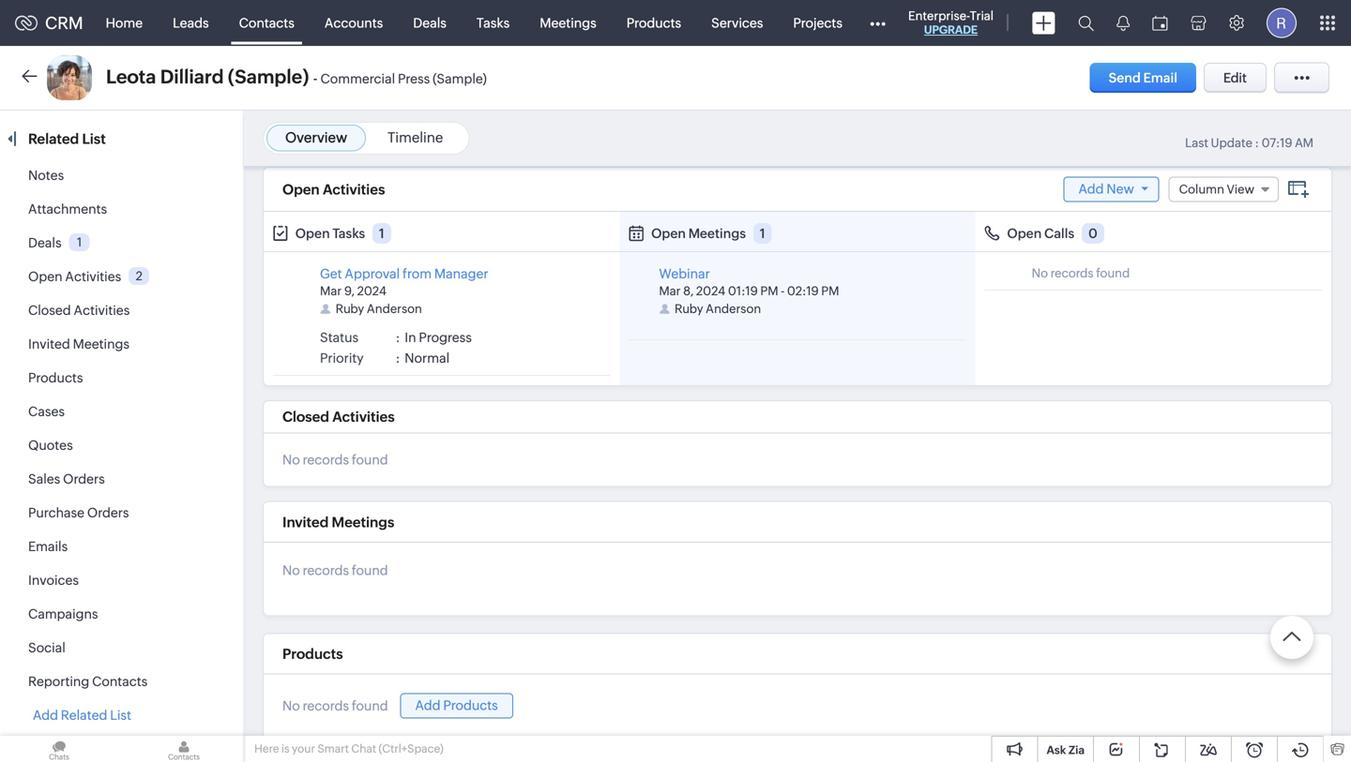 Task type: vqa. For each thing, say whether or not it's contained in the screenshot.
-
yes



Task type: locate. For each thing, give the bounding box(es) containing it.
: for : normal
[[396, 351, 400, 366]]

2 horizontal spatial 1
[[760, 226, 765, 241]]

attachments
[[28, 202, 107, 217]]

0 vertical spatial products link
[[612, 0, 696, 46]]

ruby anderson down 9,
[[336, 302, 422, 316]]

list
[[82, 131, 106, 147], [110, 709, 131, 724]]

01:19
[[728, 284, 758, 298]]

anderson
[[367, 302, 422, 316], [706, 302, 761, 316]]

1 ruby from the left
[[336, 302, 364, 316]]

get
[[320, 267, 342, 282]]

- inside leota dilliard (sample) - commercial press (sample)
[[313, 70, 318, 87]]

list up attachments
[[82, 131, 106, 147]]

closed activities up invited meetings link on the top left of page
[[28, 303, 130, 318]]

0 horizontal spatial invited meetings
[[28, 337, 130, 352]]

products link
[[612, 0, 696, 46], [28, 371, 83, 386]]

tasks
[[477, 15, 510, 30], [333, 226, 365, 241]]

(sample) down contacts link
[[228, 66, 309, 88]]

1 vertical spatial :
[[396, 330, 400, 345]]

1 horizontal spatial closed
[[282, 409, 329, 426]]

1 vertical spatial orders
[[87, 506, 129, 521]]

1 horizontal spatial ruby anderson
[[675, 302, 761, 316]]

sales
[[28, 472, 60, 487]]

contacts link
[[224, 0, 310, 46]]

07:19
[[1262, 136, 1293, 150]]

1 horizontal spatial mar
[[659, 284, 681, 298]]

2024 inside the webinar mar 8, 2024 01:19 pm - 02:19 pm
[[696, 284, 726, 298]]

edit button
[[1204, 63, 1267, 93]]

0 horizontal spatial mar
[[320, 284, 342, 298]]

0 horizontal spatial contacts
[[92, 675, 148, 690]]

0 horizontal spatial ruby
[[336, 302, 364, 316]]

trial
[[970, 9, 994, 23]]

0 horizontal spatial -
[[313, 70, 318, 87]]

products
[[627, 15, 681, 30], [28, 371, 83, 386], [282, 647, 343, 663], [443, 699, 498, 714]]

meetings link
[[525, 0, 612, 46]]

create menu element
[[1021, 0, 1067, 46]]

projects link
[[778, 0, 858, 46]]

webinar mar 8, 2024 01:19 pm - 02:19 pm
[[659, 267, 839, 298]]

pm right 02:19
[[821, 284, 839, 298]]

1 up approval
[[379, 226, 385, 241]]

quotes link
[[28, 438, 73, 453]]

1 vertical spatial invited meetings
[[282, 515, 394, 531]]

0 horizontal spatial ruby anderson
[[336, 302, 422, 316]]

0 horizontal spatial (sample)
[[228, 66, 309, 88]]

pm
[[760, 284, 778, 298], [821, 284, 839, 298]]

add products
[[415, 699, 498, 714]]

found
[[1096, 267, 1130, 281], [352, 453, 388, 468], [352, 563, 388, 578], [352, 699, 388, 714]]

0 vertical spatial related
[[28, 131, 79, 147]]

1 vertical spatial closed activities
[[282, 409, 395, 426]]

1 anderson from the left
[[367, 302, 422, 316]]

contacts up add related list
[[92, 675, 148, 690]]

1 vertical spatial products link
[[28, 371, 83, 386]]

social link
[[28, 641, 65, 656]]

progress
[[419, 330, 472, 345]]

contacts up leota dilliard (sample) - commercial press (sample)
[[239, 15, 295, 30]]

activities
[[323, 181, 385, 198], [65, 269, 121, 284], [74, 303, 130, 318], [332, 409, 395, 426]]

cases
[[28, 404, 65, 419]]

logo image
[[15, 15, 38, 30]]

activities up invited meetings link on the top left of page
[[74, 303, 130, 318]]

add down reporting
[[33, 709, 58, 724]]

activities up open tasks
[[323, 181, 385, 198]]

invited
[[28, 337, 70, 352], [282, 515, 329, 531]]

1 horizontal spatial -
[[781, 284, 785, 298]]

0 horizontal spatial products link
[[28, 371, 83, 386]]

reporting contacts
[[28, 675, 148, 690]]

pm right the 01:19
[[760, 284, 778, 298]]

column
[[1179, 183, 1225, 197]]

1 vertical spatial invited
[[282, 515, 329, 531]]

0 vertical spatial deals
[[413, 15, 447, 30]]

0 vertical spatial closed
[[28, 303, 71, 318]]

campaigns
[[28, 607, 98, 622]]

(sample) right press
[[433, 71, 487, 86]]

0
[[1089, 226, 1098, 241]]

from
[[403, 267, 432, 282]]

1 horizontal spatial ruby
[[675, 302, 703, 316]]

mar
[[320, 284, 342, 298], [659, 284, 681, 298]]

1 ruby anderson from the left
[[336, 302, 422, 316]]

2024
[[357, 284, 387, 298], [696, 284, 726, 298]]

meetings inside 'link'
[[540, 15, 597, 30]]

mar down get
[[320, 284, 342, 298]]

tasks left the meetings 'link'
[[477, 15, 510, 30]]

0 vertical spatial tasks
[[477, 15, 510, 30]]

add for add products
[[415, 699, 441, 714]]

in
[[405, 330, 416, 345]]

zia
[[1069, 745, 1085, 757]]

webinar
[[659, 267, 710, 282]]

priority
[[320, 351, 364, 366]]

1 horizontal spatial anderson
[[706, 302, 761, 316]]

social
[[28, 641, 65, 656]]

products link up the 'cases'
[[28, 371, 83, 386]]

9,
[[344, 284, 355, 298]]

orders for sales orders
[[63, 472, 105, 487]]

products link left services on the right of the page
[[612, 0, 696, 46]]

mar inside the webinar mar 8, 2024 01:19 pm - 02:19 pm
[[659, 284, 681, 298]]

0 horizontal spatial anderson
[[367, 302, 422, 316]]

add up (ctrl+space)
[[415, 699, 441, 714]]

records
[[1051, 267, 1094, 281], [303, 453, 349, 468], [303, 563, 349, 578], [303, 699, 349, 714]]

- left 02:19
[[781, 284, 785, 298]]

1 vertical spatial list
[[110, 709, 131, 724]]

ruby anderson for webinar
[[675, 302, 761, 316]]

0 vertical spatial invited
[[28, 337, 70, 352]]

deals down 'attachments' link
[[28, 236, 62, 251]]

0 vertical spatial list
[[82, 131, 106, 147]]

is
[[281, 743, 290, 756]]

1 for open meetings
[[760, 226, 765, 241]]

purchase orders
[[28, 506, 129, 521]]

1 horizontal spatial contacts
[[239, 15, 295, 30]]

mar inside get approval from manager mar 9, 2024
[[320, 284, 342, 298]]

Column View field
[[1169, 177, 1279, 202]]

2 2024 from the left
[[696, 284, 726, 298]]

deals
[[413, 15, 447, 30], [28, 236, 62, 251]]

here is your smart chat (ctrl+space)
[[254, 743, 444, 756]]

1 horizontal spatial (sample)
[[433, 71, 487, 86]]

1 mar from the left
[[320, 284, 342, 298]]

0 horizontal spatial 2024
[[357, 284, 387, 298]]

mar left 8,
[[659, 284, 681, 298]]

normal
[[405, 351, 450, 366]]

2 vertical spatial :
[[396, 351, 400, 366]]

8,
[[683, 284, 694, 298]]

0 horizontal spatial deals
[[28, 236, 62, 251]]

no records found
[[1032, 267, 1130, 281], [282, 453, 388, 468], [282, 563, 388, 578], [282, 699, 388, 714]]

1 vertical spatial deals link
[[28, 236, 62, 251]]

open activities up open tasks
[[282, 181, 385, 198]]

02:19
[[787, 284, 819, 298]]

2 horizontal spatial add
[[1079, 182, 1104, 197]]

- left commercial
[[313, 70, 318, 87]]

tasks link
[[462, 0, 525, 46]]

profile image
[[1267, 8, 1297, 38]]

open left calls
[[1007, 226, 1042, 241]]

deals link up press
[[398, 0, 462, 46]]

-
[[313, 70, 318, 87], [781, 284, 785, 298]]

related up 'notes' link
[[28, 131, 79, 147]]

reporting contacts link
[[28, 675, 148, 690]]

0 horizontal spatial invited
[[28, 337, 70, 352]]

1 up the webinar mar 8, 2024 01:19 pm - 02:19 pm
[[760, 226, 765, 241]]

: left in on the left top
[[396, 330, 400, 345]]

1 vertical spatial open activities
[[28, 269, 121, 284]]

2 ruby anderson from the left
[[675, 302, 761, 316]]

ruby anderson down the 01:19
[[675, 302, 761, 316]]

0 horizontal spatial list
[[82, 131, 106, 147]]

deals link
[[398, 0, 462, 46], [28, 236, 62, 251]]

1 horizontal spatial add
[[415, 699, 441, 714]]

1 horizontal spatial invited
[[282, 515, 329, 531]]

meetings
[[540, 15, 597, 30], [689, 226, 746, 241], [73, 337, 130, 352], [332, 515, 394, 531]]

1 horizontal spatial open activities
[[282, 181, 385, 198]]

ruby anderson for get approval from manager
[[336, 302, 422, 316]]

deals link down 'attachments' link
[[28, 236, 62, 251]]

:
[[1255, 136, 1259, 150], [396, 330, 400, 345], [396, 351, 400, 366]]

(ctrl+space)
[[379, 743, 444, 756]]

2 anderson from the left
[[706, 302, 761, 316]]

approval
[[345, 267, 400, 282]]

0 horizontal spatial closed activities
[[28, 303, 130, 318]]

0 horizontal spatial pm
[[760, 284, 778, 298]]

0 vertical spatial closed activities
[[28, 303, 130, 318]]

2024 right 8,
[[696, 284, 726, 298]]

open activities up closed activities link
[[28, 269, 121, 284]]

ask
[[1047, 745, 1066, 757]]

2024 down approval
[[357, 284, 387, 298]]

ruby down 8,
[[675, 302, 703, 316]]

closed down priority in the top left of the page
[[282, 409, 329, 426]]

1 horizontal spatial products link
[[612, 0, 696, 46]]

: left normal
[[396, 351, 400, 366]]

1 horizontal spatial 2024
[[696, 284, 726, 298]]

anderson down the 01:19
[[706, 302, 761, 316]]

anderson for webinar
[[706, 302, 761, 316]]

open activities
[[282, 181, 385, 198], [28, 269, 121, 284]]

deals up press
[[413, 15, 447, 30]]

orders up purchase orders link
[[63, 472, 105, 487]]

sales orders
[[28, 472, 105, 487]]

list down reporting contacts link
[[110, 709, 131, 724]]

anderson down get approval from manager mar 9, 2024
[[367, 302, 422, 316]]

1 horizontal spatial 1
[[379, 226, 385, 241]]

purchase
[[28, 506, 85, 521]]

open up closed activities link
[[28, 269, 62, 284]]

1 horizontal spatial deals link
[[398, 0, 462, 46]]

2 ruby from the left
[[675, 302, 703, 316]]

1 vertical spatial -
[[781, 284, 785, 298]]

: left 07:19
[[1255, 136, 1259, 150]]

2 mar from the left
[[659, 284, 681, 298]]

1 up open activities link
[[77, 235, 82, 249]]

1 horizontal spatial pm
[[821, 284, 839, 298]]

status
[[320, 330, 359, 345]]

related down reporting contacts link
[[61, 709, 107, 724]]

add left 'new' on the top right
[[1079, 182, 1104, 197]]

contacts image
[[125, 737, 243, 763]]

: for : in progress
[[396, 330, 400, 345]]

0 vertical spatial -
[[313, 70, 318, 87]]

ruby down 9,
[[336, 302, 364, 316]]

0 horizontal spatial tasks
[[333, 226, 365, 241]]

2 pm from the left
[[821, 284, 839, 298]]

activities up closed activities link
[[65, 269, 121, 284]]

search element
[[1067, 0, 1105, 46]]

tasks up get
[[333, 226, 365, 241]]

new
[[1107, 182, 1134, 197]]

(sample)
[[228, 66, 309, 88], [433, 71, 487, 86]]

contacts
[[239, 15, 295, 30], [92, 675, 148, 690]]

last update : 07:19 am
[[1185, 136, 1314, 150]]

1 horizontal spatial invited meetings
[[282, 515, 394, 531]]

0 horizontal spatial add
[[33, 709, 58, 724]]

add
[[1079, 182, 1104, 197], [415, 699, 441, 714], [33, 709, 58, 724]]

related
[[28, 131, 79, 147], [61, 709, 107, 724]]

home
[[106, 15, 143, 30]]

update
[[1211, 136, 1253, 150]]

0 vertical spatial orders
[[63, 472, 105, 487]]

closed activities down priority in the top left of the page
[[282, 409, 395, 426]]

closed down open activities link
[[28, 303, 71, 318]]

0 vertical spatial :
[[1255, 136, 1259, 150]]

1 vertical spatial tasks
[[333, 226, 365, 241]]

1 2024 from the left
[[357, 284, 387, 298]]

add related list
[[33, 709, 131, 724]]

orders right purchase
[[87, 506, 129, 521]]



Task type: describe. For each thing, give the bounding box(es) containing it.
2024 inside get approval from manager mar 9, 2024
[[357, 284, 387, 298]]

emails
[[28, 540, 68, 555]]

send email button
[[1090, 63, 1196, 93]]

add products link
[[400, 694, 513, 719]]

open up the webinar
[[651, 226, 686, 241]]

attachments link
[[28, 202, 107, 217]]

edit
[[1224, 70, 1247, 85]]

invoices
[[28, 573, 79, 588]]

signals element
[[1105, 0, 1141, 46]]

accounts link
[[310, 0, 398, 46]]

last
[[1185, 136, 1209, 150]]

send
[[1109, 70, 1141, 85]]

manager
[[434, 267, 489, 282]]

calendar image
[[1152, 15, 1168, 30]]

1 pm from the left
[[760, 284, 778, 298]]

am
[[1295, 136, 1314, 150]]

0 vertical spatial invited meetings
[[28, 337, 130, 352]]

signals image
[[1117, 15, 1130, 31]]

: normal
[[396, 351, 450, 366]]

open calls
[[1007, 226, 1075, 241]]

crm link
[[15, 13, 83, 33]]

orders for purchase orders
[[87, 506, 129, 521]]

webinar link
[[659, 267, 710, 282]]

1 horizontal spatial tasks
[[477, 15, 510, 30]]

dilliard
[[160, 66, 224, 88]]

overview link
[[285, 130, 347, 146]]

timeline link
[[388, 130, 443, 146]]

0 vertical spatial deals link
[[398, 0, 462, 46]]

0 horizontal spatial closed
[[28, 303, 71, 318]]

Other Modules field
[[858, 8, 898, 38]]

1 horizontal spatial deals
[[413, 15, 447, 30]]

column view
[[1179, 183, 1255, 197]]

search image
[[1078, 15, 1094, 31]]

timeline
[[388, 130, 443, 146]]

reporting
[[28, 675, 89, 690]]

0 vertical spatial contacts
[[239, 15, 295, 30]]

enterprise-trial upgrade
[[908, 9, 994, 36]]

cases link
[[28, 404, 65, 419]]

create menu image
[[1032, 12, 1056, 34]]

quotes
[[28, 438, 73, 453]]

upgrade
[[924, 23, 978, 36]]

: in progress
[[396, 330, 472, 345]]

(sample) inside leota dilliard (sample) - commercial press (sample)
[[433, 71, 487, 86]]

overview
[[285, 130, 347, 146]]

accounts
[[325, 15, 383, 30]]

activities down priority in the top left of the page
[[332, 409, 395, 426]]

emails link
[[28, 540, 68, 555]]

1 horizontal spatial closed activities
[[282, 409, 395, 426]]

notes
[[28, 168, 64, 183]]

closed activities link
[[28, 303, 130, 318]]

anderson for get approval from manager
[[367, 302, 422, 316]]

send email
[[1109, 70, 1178, 85]]

ask zia
[[1047, 745, 1085, 757]]

profile element
[[1256, 0, 1308, 46]]

open tasks
[[295, 226, 365, 241]]

- inside the webinar mar 8, 2024 01:19 pm - 02:19 pm
[[781, 284, 785, 298]]

leota
[[106, 66, 156, 88]]

1 for open tasks
[[379, 226, 385, 241]]

open meetings
[[651, 226, 746, 241]]

ruby for webinar
[[675, 302, 703, 316]]

here
[[254, 743, 279, 756]]

2
[[136, 269, 143, 283]]

open up get
[[295, 226, 330, 241]]

add for add related list
[[33, 709, 58, 724]]

view
[[1227, 183, 1255, 197]]

invoices link
[[28, 573, 79, 588]]

commercial
[[320, 71, 395, 86]]

open up open tasks
[[282, 181, 320, 198]]

enterprise-
[[908, 9, 970, 23]]

0 horizontal spatial 1
[[77, 235, 82, 249]]

related list
[[28, 131, 109, 147]]

leads
[[173, 15, 209, 30]]

campaigns link
[[28, 607, 98, 622]]

1 vertical spatial related
[[61, 709, 107, 724]]

1 horizontal spatial list
[[110, 709, 131, 724]]

add for add new
[[1079, 182, 1104, 197]]

crm
[[45, 13, 83, 33]]

projects
[[793, 15, 843, 30]]

add new
[[1079, 182, 1134, 197]]

leota dilliard (sample) - commercial press (sample)
[[106, 66, 487, 88]]

get approval from manager mar 9, 2024
[[320, 267, 489, 298]]

0 horizontal spatial deals link
[[28, 236, 62, 251]]

email
[[1144, 70, 1178, 85]]

get approval from manager link
[[320, 267, 489, 282]]

ruby for get approval from manager
[[336, 302, 364, 316]]

sales orders link
[[28, 472, 105, 487]]

open activities link
[[28, 269, 121, 284]]

leads link
[[158, 0, 224, 46]]

home link
[[91, 0, 158, 46]]

1 vertical spatial closed
[[282, 409, 329, 426]]

services
[[711, 15, 763, 30]]

calls
[[1044, 226, 1075, 241]]

1 vertical spatial deals
[[28, 236, 62, 251]]

chat
[[351, 743, 376, 756]]

smart
[[318, 743, 349, 756]]

commercial press (sample) link
[[320, 71, 487, 87]]

invited meetings link
[[28, 337, 130, 352]]

chats image
[[0, 737, 118, 763]]

0 horizontal spatial open activities
[[28, 269, 121, 284]]

1 vertical spatial contacts
[[92, 675, 148, 690]]

press
[[398, 71, 430, 86]]

purchase orders link
[[28, 506, 129, 521]]

0 vertical spatial open activities
[[282, 181, 385, 198]]

services link
[[696, 0, 778, 46]]



